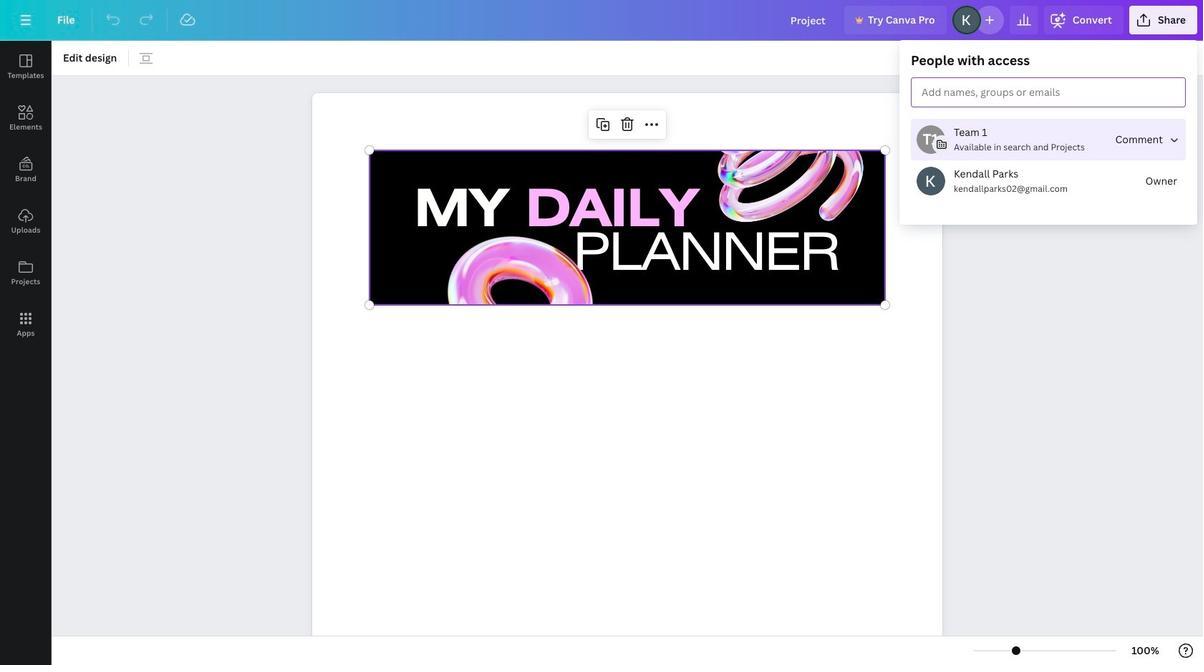 Task type: locate. For each thing, give the bounding box(es) containing it.
group
[[911, 52, 1186, 214]]

Can comment button
[[1110, 125, 1186, 154]]

side panel tab list
[[0, 41, 52, 350]]

None text field
[[312, 86, 943, 666]]



Task type: describe. For each thing, give the bounding box(es) containing it.
Add names, groups or emails text field
[[916, 82, 1061, 103]]

Zoom button
[[1123, 640, 1169, 663]]

team 1 image
[[917, 125, 946, 154]]

main menu bar
[[0, 0, 1204, 41]]

team 1 element
[[917, 125, 946, 154]]

Design title text field
[[779, 6, 839, 34]]



Task type: vqa. For each thing, say whether or not it's contained in the screenshot.
Apps "button"
no



